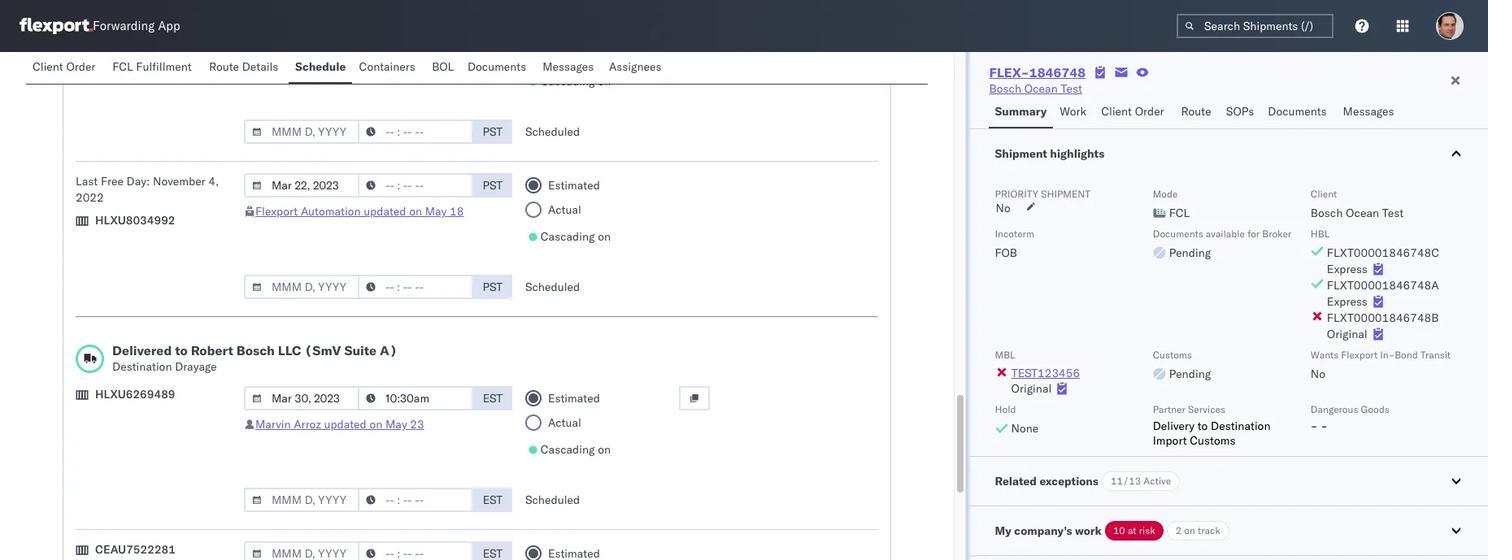 Task type: vqa. For each thing, say whether or not it's contained in the screenshot.
(7501)'s Clearance
no



Task type: describe. For each thing, give the bounding box(es) containing it.
priority
[[996, 188, 1039, 200]]

hold
[[996, 404, 1017, 416]]

flexport automation updated on may 18 button
[[255, 204, 464, 219]]

mmm d, yyyy text field for third -- : -- -- text field from the bottom of the page
[[244, 386, 360, 411]]

scheduled for pst
[[526, 280, 580, 295]]

cascading for pst
[[541, 229, 595, 244]]

schedule button
[[289, 52, 353, 84]]

0 horizontal spatial original
[[1012, 382, 1052, 396]]

bosch ocean test link
[[990, 81, 1083, 97]]

forwarding
[[93, 18, 155, 34]]

bol button
[[426, 52, 461, 84]]

mmm d, yyyy text field for 2nd -- : -- -- text field from the top
[[244, 173, 360, 198]]

0 vertical spatial test
[[1061, 81, 1083, 96]]

track
[[1199, 525, 1221, 537]]

test inside client bosch ocean test incoterm fob
[[1383, 206, 1404, 220]]

mbl
[[996, 349, 1016, 361]]

a)
[[380, 343, 398, 359]]

0 horizontal spatial flexport
[[255, 204, 298, 219]]

estimated for est
[[548, 391, 600, 406]]

mmm d, yyyy text field for 4th -- : -- -- text field from the bottom
[[244, 275, 360, 299]]

transit
[[1421, 349, 1452, 361]]

services
[[1189, 404, 1226, 416]]

2 -- : -- -- text field from the top
[[358, 173, 473, 198]]

may for 23
[[386, 417, 407, 432]]

flxt00001846748c
[[1328, 246, 1440, 260]]

10
[[1114, 525, 1126, 537]]

11/13 active
[[1111, 475, 1172, 487]]

2 on track
[[1176, 525, 1221, 537]]

my
[[996, 524, 1012, 539]]

priority shipment
[[996, 188, 1091, 200]]

hlxu6269489
[[95, 387, 175, 402]]

schedule
[[295, 59, 346, 74]]

shipment highlights
[[996, 146, 1105, 161]]

1 horizontal spatial messages
[[1344, 104, 1395, 119]]

customs inside partner services delivery to destination import customs
[[1191, 434, 1236, 448]]

hlxu8034992
[[95, 213, 175, 228]]

3 -- : -- -- text field from the top
[[358, 275, 473, 299]]

bond
[[1396, 349, 1419, 361]]

fcl fulfillment
[[113, 59, 192, 74]]

arroz
[[294, 417, 321, 432]]

1 - from the left
[[1311, 419, 1319, 434]]

route details button
[[203, 52, 289, 84]]

dangerous goods - -
[[1311, 404, 1390, 434]]

llc
[[278, 343, 301, 359]]

ocean inside bosch ocean test link
[[1025, 81, 1058, 96]]

assignees
[[609, 59, 662, 74]]

updated for arroz
[[324, 417, 367, 432]]

marvin arroz updated on may 23 button
[[255, 417, 424, 432]]

23
[[410, 417, 424, 432]]

1 horizontal spatial bosch
[[990, 81, 1022, 96]]

broker
[[1263, 228, 1292, 240]]

flex-
[[990, 64, 1030, 81]]

active
[[1144, 475, 1172, 487]]

wants
[[1311, 349, 1339, 361]]

fob
[[996, 246, 1018, 260]]

pending for documents available for broker
[[1170, 246, 1212, 260]]

forwarding app
[[93, 18, 180, 34]]

highlights
[[1051, 146, 1105, 161]]

automation
[[301, 204, 361, 219]]

ceau7522281
[[95, 543, 176, 557]]

dangerous
[[1311, 404, 1359, 416]]

containers button
[[353, 52, 426, 84]]

robert
[[191, 343, 233, 359]]

available
[[1206, 228, 1246, 240]]

2 - from the left
[[1321, 419, 1329, 434]]

containers
[[359, 59, 416, 74]]

11/13
[[1111, 475, 1142, 487]]

0 vertical spatial client order button
[[26, 52, 106, 84]]

scheduled for est
[[526, 493, 580, 508]]

company's
[[1015, 524, 1073, 539]]

details
[[242, 59, 279, 74]]

flxt00001846748b
[[1328, 311, 1440, 325]]

flex-1846748
[[990, 64, 1086, 81]]

client inside client bosch ocean test incoterm fob
[[1311, 188, 1338, 200]]

delivered to robert bosch llc (smv suite a) destination drayage
[[112, 343, 398, 374]]

pst for 4th -- : -- -- text field from the bottom
[[483, 280, 503, 295]]

incoterm
[[996, 228, 1035, 240]]

0 vertical spatial messages
[[543, 59, 594, 74]]

route for route
[[1182, 104, 1212, 119]]

actual for pst
[[548, 203, 582, 217]]

documents available for broker
[[1153, 228, 1292, 240]]

documents for rightmost documents button
[[1269, 104, 1328, 119]]

ocean inside client bosch ocean test incoterm fob
[[1347, 206, 1380, 220]]

client bosch ocean test incoterm fob
[[996, 188, 1404, 260]]

for
[[1248, 228, 1260, 240]]

1 cascading from the top
[[541, 74, 595, 89]]

1 horizontal spatial order
[[1136, 104, 1165, 119]]

none
[[1012, 421, 1039, 436]]

work
[[1076, 524, 1102, 539]]

marvin arroz updated on may 23
[[255, 417, 424, 432]]

Search Shipments (/) text field
[[1177, 14, 1334, 38]]

destination inside delivered to robert bosch llc (smv suite a) destination drayage
[[112, 360, 172, 374]]

1 -- : -- -- text field from the top
[[358, 120, 473, 144]]

may for 18
[[425, 204, 447, 219]]

10 at risk
[[1114, 525, 1156, 537]]

at
[[1128, 525, 1137, 537]]

2022
[[76, 190, 104, 205]]

0 vertical spatial customs
[[1153, 349, 1193, 361]]

route details
[[209, 59, 279, 74]]

flexport. image
[[20, 18, 93, 34]]

drayage
[[175, 360, 217, 374]]

1 horizontal spatial client
[[1102, 104, 1133, 119]]

1 horizontal spatial documents button
[[1262, 97, 1337, 129]]

import
[[1153, 434, 1188, 448]]

summary
[[996, 104, 1047, 119]]

work button
[[1054, 97, 1095, 129]]

mmm d, yyyy text field for second -- : -- -- text field from the bottom of the page
[[244, 488, 360, 513]]

updated for automation
[[364, 204, 406, 219]]

november
[[153, 174, 206, 189]]

fcl for fcl
[[1170, 206, 1190, 220]]

wants flexport in-bond transit no
[[1311, 349, 1452, 382]]

no inside wants flexport in-bond transit no
[[1311, 367, 1326, 382]]

delivery
[[1153, 419, 1195, 434]]

cascading for est
[[541, 443, 595, 457]]

route button
[[1175, 97, 1220, 129]]

pst for 2nd -- : -- -- text field from the top
[[483, 178, 503, 193]]



Task type: locate. For each thing, give the bounding box(es) containing it.
original
[[1328, 327, 1368, 342], [1012, 382, 1052, 396]]

cascading
[[541, 74, 595, 89], [541, 229, 595, 244], [541, 443, 595, 457]]

pending down documents available for broker
[[1170, 246, 1212, 260]]

0 vertical spatial updated
[[364, 204, 406, 219]]

0 vertical spatial messages button
[[536, 52, 603, 84]]

express up the flxt00001846748b
[[1328, 295, 1368, 309]]

documents for top documents button
[[468, 59, 527, 74]]

bosch ocean test
[[990, 81, 1083, 96]]

2 scheduled from the top
[[526, 280, 580, 295]]

no down wants
[[1311, 367, 1326, 382]]

client order right work button
[[1102, 104, 1165, 119]]

0 horizontal spatial documents
[[468, 59, 527, 74]]

0 vertical spatial documents
[[468, 59, 527, 74]]

documents down "mode"
[[1153, 228, 1204, 240]]

destination
[[112, 360, 172, 374], [1211, 419, 1271, 434]]

5 -- : -- -- text field from the top
[[358, 488, 473, 513]]

0 horizontal spatial messages button
[[536, 52, 603, 84]]

order left route button
[[1136, 104, 1165, 119]]

1 vertical spatial bosch
[[1311, 206, 1344, 220]]

est for second -- : -- -- text field from the bottom of the page
[[483, 493, 503, 508]]

0 vertical spatial may
[[425, 204, 447, 219]]

updated right automation
[[364, 204, 406, 219]]

MMM D, YYYY text field
[[244, 120, 360, 144], [244, 173, 360, 198], [244, 275, 360, 299], [244, 386, 360, 411], [244, 488, 360, 513], [244, 542, 360, 561]]

-
[[1311, 419, 1319, 434], [1321, 419, 1329, 434]]

related
[[996, 474, 1037, 489]]

hbl
[[1311, 228, 1330, 240]]

risk
[[1140, 525, 1156, 537]]

shipment highlights button
[[969, 129, 1489, 178]]

client order down flexport. image
[[33, 59, 96, 74]]

client order
[[33, 59, 96, 74], [1102, 104, 1165, 119]]

0 vertical spatial client
[[33, 59, 63, 74]]

1 est from the top
[[483, 391, 503, 406]]

actual for est
[[548, 416, 582, 430]]

1 mmm d, yyyy text field from the top
[[244, 120, 360, 144]]

1 horizontal spatial client order
[[1102, 104, 1165, 119]]

2 estimated from the top
[[548, 391, 600, 406]]

cascading on for est
[[541, 443, 611, 457]]

0 horizontal spatial client order
[[33, 59, 96, 74]]

1 horizontal spatial no
[[1311, 367, 1326, 382]]

1 horizontal spatial may
[[425, 204, 447, 219]]

1 horizontal spatial documents
[[1153, 228, 1204, 240]]

1 vertical spatial client order button
[[1095, 97, 1175, 129]]

bosch inside client bosch ocean test incoterm fob
[[1311, 206, 1344, 220]]

2 horizontal spatial client
[[1311, 188, 1338, 200]]

cascading on
[[541, 74, 611, 89], [541, 229, 611, 244], [541, 443, 611, 457]]

in-
[[1381, 349, 1396, 361]]

shipment
[[1042, 188, 1091, 200]]

0 vertical spatial destination
[[112, 360, 172, 374]]

order down forwarding app link
[[66, 59, 96, 74]]

customs
[[1153, 349, 1193, 361], [1191, 434, 1236, 448]]

exceptions
[[1040, 474, 1099, 489]]

destination inside partner services delivery to destination import customs
[[1211, 419, 1271, 434]]

documents button right bol
[[461, 52, 536, 84]]

1 vertical spatial client
[[1102, 104, 1133, 119]]

may left "23"
[[386, 417, 407, 432]]

express for flxt00001846748a
[[1328, 295, 1368, 309]]

1 vertical spatial original
[[1012, 382, 1052, 396]]

2 est from the top
[[483, 493, 503, 508]]

suite
[[344, 343, 377, 359]]

0 vertical spatial client order
[[33, 59, 96, 74]]

0 vertical spatial express
[[1328, 262, 1368, 277]]

0 horizontal spatial order
[[66, 59, 96, 74]]

client order button down flexport. image
[[26, 52, 106, 84]]

1 vertical spatial documents
[[1269, 104, 1328, 119]]

may left 18
[[425, 204, 447, 219]]

0 vertical spatial flexport
[[255, 204, 298, 219]]

route inside button
[[209, 59, 239, 74]]

0 vertical spatial order
[[66, 59, 96, 74]]

0 vertical spatial scheduled
[[526, 124, 580, 139]]

1 vertical spatial ocean
[[1347, 206, 1380, 220]]

estimated for pst
[[548, 178, 600, 193]]

0 horizontal spatial destination
[[112, 360, 172, 374]]

1 vertical spatial to
[[1198, 419, 1209, 434]]

client right work button
[[1102, 104, 1133, 119]]

1 vertical spatial customs
[[1191, 434, 1236, 448]]

bosch
[[990, 81, 1022, 96], [1311, 206, 1344, 220], [237, 343, 275, 359]]

1 pst from the top
[[483, 124, 503, 139]]

my company's work
[[996, 524, 1102, 539]]

5 mmm d, yyyy text field from the top
[[244, 488, 360, 513]]

mmm d, yyyy text field for first -- : -- -- text field from the top
[[244, 120, 360, 144]]

free
[[101, 174, 124, 189]]

2 vertical spatial cascading on
[[541, 443, 611, 457]]

1 estimated from the top
[[548, 178, 600, 193]]

client
[[33, 59, 63, 74], [1102, 104, 1133, 119], [1311, 188, 1338, 200]]

1 horizontal spatial to
[[1198, 419, 1209, 434]]

sops button
[[1220, 97, 1262, 129]]

bol
[[432, 59, 454, 74]]

documents for documents available for broker
[[1153, 228, 1204, 240]]

2 vertical spatial actual
[[548, 416, 582, 430]]

original down test123456 button
[[1012, 382, 1052, 396]]

1 vertical spatial route
[[1182, 104, 1212, 119]]

2 pst from the top
[[483, 178, 503, 193]]

test up flxt00001846748c
[[1383, 206, 1404, 220]]

0 horizontal spatial no
[[996, 201, 1011, 216]]

bosch down "flex-" at the right
[[990, 81, 1022, 96]]

2 horizontal spatial documents
[[1269, 104, 1328, 119]]

1 horizontal spatial fcl
[[1170, 206, 1190, 220]]

client order button right the work on the top
[[1095, 97, 1175, 129]]

0 vertical spatial ocean
[[1025, 81, 1058, 96]]

2 vertical spatial bosch
[[237, 343, 275, 359]]

1 vertical spatial scheduled
[[526, 280, 580, 295]]

2 cascading from the top
[[541, 229, 595, 244]]

flexport inside wants flexport in-bond transit no
[[1342, 349, 1378, 361]]

client up hbl
[[1311, 188, 1338, 200]]

fcl inside button
[[113, 59, 133, 74]]

0 horizontal spatial route
[[209, 59, 239, 74]]

flexport left in- at the right bottom of page
[[1342, 349, 1378, 361]]

mmm d, yyyy text field for sixth -- : -- -- text field
[[244, 542, 360, 561]]

1 vertical spatial no
[[1311, 367, 1326, 382]]

sops
[[1227, 104, 1255, 119]]

18
[[450, 204, 464, 219]]

fcl
[[113, 59, 133, 74], [1170, 206, 1190, 220]]

destination down the delivered
[[112, 360, 172, 374]]

1 vertical spatial actual
[[548, 203, 582, 217]]

shipment
[[996, 146, 1048, 161]]

0 horizontal spatial client
[[33, 59, 63, 74]]

bosch inside delivered to robert bosch llc (smv suite a) destination drayage
[[237, 343, 275, 359]]

fcl for fcl fulfillment
[[113, 59, 133, 74]]

flexport left automation
[[255, 204, 298, 219]]

may
[[425, 204, 447, 219], [386, 417, 407, 432]]

1 vertical spatial cascading on
[[541, 229, 611, 244]]

2
[[1176, 525, 1182, 537]]

0 vertical spatial bosch
[[990, 81, 1022, 96]]

1 cascading on from the top
[[541, 74, 611, 89]]

fcl down "mode"
[[1170, 206, 1190, 220]]

1 express from the top
[[1328, 262, 1368, 277]]

flexport
[[255, 204, 298, 219], [1342, 349, 1378, 361]]

2 cascading on from the top
[[541, 229, 611, 244]]

mode
[[1153, 188, 1178, 200]]

forwarding app link
[[20, 18, 180, 34]]

ocean down flex-1846748
[[1025, 81, 1058, 96]]

pending up services
[[1170, 367, 1212, 382]]

1 actual from the top
[[548, 47, 582, 62]]

0 horizontal spatial bosch
[[237, 343, 275, 359]]

destination down services
[[1211, 419, 1271, 434]]

no down priority in the right top of the page
[[996, 201, 1011, 216]]

1 vertical spatial messages
[[1344, 104, 1395, 119]]

app
[[158, 18, 180, 34]]

3 actual from the top
[[548, 416, 582, 430]]

original up wants
[[1328, 327, 1368, 342]]

route left details
[[209, 59, 239, 74]]

client order for the client order button to the bottom
[[1102, 104, 1165, 119]]

1 horizontal spatial flexport
[[1342, 349, 1378, 361]]

partner services delivery to destination import customs
[[1153, 404, 1271, 448]]

estimated
[[548, 178, 600, 193], [548, 391, 600, 406]]

flexport automation updated on may 18
[[255, 204, 464, 219]]

1 horizontal spatial original
[[1328, 327, 1368, 342]]

0 vertical spatial pst
[[483, 124, 503, 139]]

1 vertical spatial may
[[386, 417, 407, 432]]

1 pending from the top
[[1170, 246, 1212, 260]]

0 horizontal spatial client order button
[[26, 52, 106, 84]]

on
[[598, 74, 611, 89], [409, 204, 422, 219], [598, 229, 611, 244], [370, 417, 383, 432], [598, 443, 611, 457], [1185, 525, 1196, 537]]

documents button right sops
[[1262, 97, 1337, 129]]

1 horizontal spatial -
[[1321, 419, 1329, 434]]

0 vertical spatial estimated
[[548, 178, 600, 193]]

goods
[[1362, 404, 1390, 416]]

6 mmm d, yyyy text field from the top
[[244, 542, 360, 561]]

0 vertical spatial to
[[175, 343, 188, 359]]

updated
[[364, 204, 406, 219], [324, 417, 367, 432]]

express up flxt00001846748a
[[1328, 262, 1368, 277]]

0 vertical spatial no
[[996, 201, 1011, 216]]

client down flexport. image
[[33, 59, 63, 74]]

0 horizontal spatial messages
[[543, 59, 594, 74]]

1 vertical spatial destination
[[1211, 419, 1271, 434]]

2 express from the top
[[1328, 295, 1368, 309]]

3 pst from the top
[[483, 280, 503, 295]]

messages button
[[536, 52, 603, 84], [1337, 97, 1404, 129]]

test down 1846748
[[1061, 81, 1083, 96]]

est for third -- : -- -- text field from the bottom of the page
[[483, 391, 503, 406]]

documents right sops button
[[1269, 104, 1328, 119]]

1 vertical spatial client order
[[1102, 104, 1165, 119]]

1 scheduled from the top
[[526, 124, 580, 139]]

1846748
[[1030, 64, 1086, 81]]

route for route details
[[209, 59, 239, 74]]

flex-1846748 link
[[990, 64, 1086, 81]]

delivered
[[112, 343, 172, 359]]

0 vertical spatial est
[[483, 391, 503, 406]]

route inside button
[[1182, 104, 1212, 119]]

2 pending from the top
[[1170, 367, 1212, 382]]

1 vertical spatial est
[[483, 493, 503, 508]]

to down services
[[1198, 419, 1209, 434]]

customs up partner
[[1153, 349, 1193, 361]]

2 mmm d, yyyy text field from the top
[[244, 173, 360, 198]]

0 horizontal spatial documents button
[[461, 52, 536, 84]]

partner
[[1153, 404, 1186, 416]]

0 horizontal spatial -
[[1311, 419, 1319, 434]]

1 horizontal spatial messages button
[[1337, 97, 1404, 129]]

1 vertical spatial express
[[1328, 295, 1368, 309]]

(smv
[[305, 343, 341, 359]]

4 -- : -- -- text field from the top
[[358, 386, 473, 411]]

1 vertical spatial pst
[[483, 178, 503, 193]]

2 actual from the top
[[548, 203, 582, 217]]

0 horizontal spatial ocean
[[1025, 81, 1058, 96]]

1 horizontal spatial route
[[1182, 104, 1212, 119]]

fulfillment
[[136, 59, 192, 74]]

pst for first -- : -- -- text field from the top
[[483, 124, 503, 139]]

summary button
[[989, 97, 1054, 129]]

0 vertical spatial original
[[1328, 327, 1368, 342]]

cascading on for pst
[[541, 229, 611, 244]]

ocean
[[1025, 81, 1058, 96], [1347, 206, 1380, 220]]

2 vertical spatial pst
[[483, 280, 503, 295]]

0 vertical spatial fcl
[[113, 59, 133, 74]]

0 horizontal spatial fcl
[[113, 59, 133, 74]]

0 horizontal spatial test
[[1061, 81, 1083, 96]]

pending
[[1170, 246, 1212, 260], [1170, 367, 1212, 382]]

2 vertical spatial documents
[[1153, 228, 1204, 240]]

pending for customs
[[1170, 367, 1212, 382]]

1 vertical spatial order
[[1136, 104, 1165, 119]]

0 vertical spatial documents button
[[461, 52, 536, 84]]

2 vertical spatial scheduled
[[526, 493, 580, 508]]

last free day: november 4, 2022
[[76, 174, 219, 205]]

related exceptions
[[996, 474, 1099, 489]]

1 vertical spatial test
[[1383, 206, 1404, 220]]

no
[[996, 201, 1011, 216], [1311, 367, 1326, 382]]

marvin
[[255, 417, 291, 432]]

0 horizontal spatial may
[[386, 417, 407, 432]]

0 vertical spatial pending
[[1170, 246, 1212, 260]]

express for flxt00001846748c
[[1328, 262, 1368, 277]]

client order for the client order button to the top
[[33, 59, 96, 74]]

-- : -- -- text field
[[358, 120, 473, 144], [358, 173, 473, 198], [358, 275, 473, 299], [358, 386, 473, 411], [358, 488, 473, 513], [358, 542, 473, 561]]

fcl fulfillment button
[[106, 52, 203, 84]]

bosch left llc
[[237, 343, 275, 359]]

documents right bol button
[[468, 59, 527, 74]]

fcl down the forwarding
[[113, 59, 133, 74]]

work
[[1060, 104, 1087, 119]]

1 vertical spatial pending
[[1170, 367, 1212, 382]]

3 mmm d, yyyy text field from the top
[[244, 275, 360, 299]]

1 horizontal spatial destination
[[1211, 419, 1271, 434]]

updated right "arroz"
[[324, 417, 367, 432]]

0 horizontal spatial to
[[175, 343, 188, 359]]

4,
[[209, 174, 219, 189]]

3 scheduled from the top
[[526, 493, 580, 508]]

route left sops
[[1182, 104, 1212, 119]]

bosch up hbl
[[1311, 206, 1344, 220]]

messages
[[543, 59, 594, 74], [1344, 104, 1395, 119]]

2 vertical spatial cascading
[[541, 443, 595, 457]]

1 vertical spatial updated
[[324, 417, 367, 432]]

1 vertical spatial messages button
[[1337, 97, 1404, 129]]

assignees button
[[603, 52, 671, 84]]

6 -- : -- -- text field from the top
[[358, 542, 473, 561]]

to inside delivered to robert bosch llc (smv suite a) destination drayage
[[175, 343, 188, 359]]

3 cascading from the top
[[541, 443, 595, 457]]

customs down services
[[1191, 434, 1236, 448]]

route
[[209, 59, 239, 74], [1182, 104, 1212, 119]]

pst
[[483, 124, 503, 139], [483, 178, 503, 193], [483, 280, 503, 295]]

to inside partner services delivery to destination import customs
[[1198, 419, 1209, 434]]

0 vertical spatial cascading on
[[541, 74, 611, 89]]

4 mmm d, yyyy text field from the top
[[244, 386, 360, 411]]

est
[[483, 391, 503, 406], [483, 493, 503, 508]]

ocean up flxt00001846748c
[[1347, 206, 1380, 220]]

1 vertical spatial estimated
[[548, 391, 600, 406]]

0 vertical spatial actual
[[548, 47, 582, 62]]

day:
[[127, 174, 150, 189]]

test123456
[[1012, 366, 1081, 381]]

flxt00001846748a
[[1328, 278, 1440, 293]]

1 vertical spatial cascading
[[541, 229, 595, 244]]

scheduled
[[526, 124, 580, 139], [526, 280, 580, 295], [526, 493, 580, 508]]

3 cascading on from the top
[[541, 443, 611, 457]]

2 vertical spatial client
[[1311, 188, 1338, 200]]

to up drayage
[[175, 343, 188, 359]]

test123456 button
[[1012, 366, 1081, 381]]



